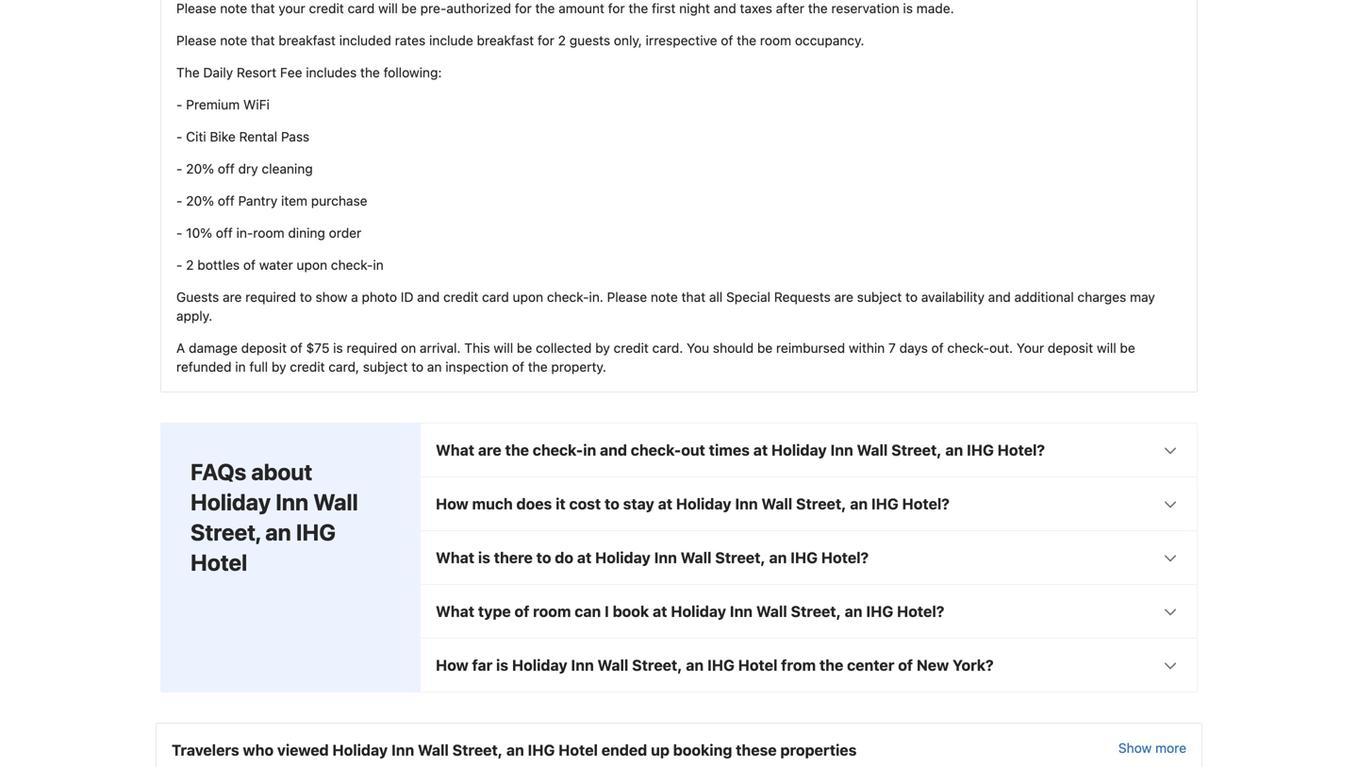 Task type: describe. For each thing, give the bounding box(es) containing it.
stay
[[623, 495, 655, 513]]

what are the check-in and check-out times at holiday inn wall street, an ihg hotel?
[[436, 441, 1045, 459]]

within
[[849, 340, 885, 356]]

0 horizontal spatial for
[[515, 0, 532, 16]]

of left new
[[898, 656, 913, 674]]

the left first at the top left of the page
[[629, 0, 648, 16]]

order
[[329, 225, 362, 240]]

premium
[[186, 97, 240, 112]]

show
[[316, 289, 348, 305]]

20% for - 20% off dry cleaning
[[186, 161, 214, 176]]

please for please note that your credit card will be pre-authorized for the amount for the first night and taxes after the reservation is made.
[[176, 0, 217, 16]]

new
[[917, 656, 949, 674]]

only,
[[614, 32, 642, 48]]

the daily resort fee includes the following:
[[176, 65, 442, 80]]

please for please note that breakfast included rates include breakfast for 2 guests only, irrespective of the room occupancy.
[[176, 32, 217, 48]]

is inside a damage deposit of $75 is required on arrival. this will be collected by credit card. you should be reimbursed within 7 days of check-out. your deposit will be refunded in full by credit card, subject to an inspection of the property.
[[333, 340, 343, 356]]

check- up it
[[533, 441, 583, 459]]

full
[[249, 359, 268, 374]]

subject inside guests are required to show a photo id and credit card upon check-in. please note that all special requests are subject to availability and additional charges may apply.
[[857, 289, 902, 305]]

resort
[[237, 65, 277, 80]]

travelers
[[172, 741, 239, 759]]

note for your
[[220, 0, 247, 16]]

these
[[736, 741, 777, 759]]

2 horizontal spatial for
[[608, 0, 625, 16]]

book
[[613, 602, 649, 620]]

- for - 20% off dry cleaning
[[176, 161, 183, 176]]

holiday inside faqs about holiday inn wall street, an ihg hotel
[[191, 489, 271, 515]]

an inside "dropdown button"
[[769, 549, 787, 566]]

holiday up how far is holiday inn wall street, an ihg hotel from the center of new york?
[[671, 602, 726, 620]]

rental
[[239, 129, 277, 144]]

0 vertical spatial in
[[373, 257, 384, 273]]

charges
[[1078, 289, 1127, 305]]

far
[[472, 656, 493, 674]]

2 deposit from the left
[[1048, 340, 1094, 356]]

your
[[1017, 340, 1045, 356]]

be down 'may'
[[1120, 340, 1136, 356]]

that for breakfast
[[251, 32, 275, 48]]

requests
[[774, 289, 831, 305]]

an inside a damage deposit of $75 is required on arrival. this will be collected by credit card. you should be reimbursed within 7 days of check-out. your deposit will be refunded in full by credit card, subject to an inspection of the property.
[[427, 359, 442, 374]]

- for - premium wifi
[[176, 97, 183, 112]]

0 vertical spatial upon
[[297, 257, 327, 273]]

reservation
[[832, 0, 900, 16]]

of right irrespective
[[721, 32, 733, 48]]

citi
[[186, 129, 206, 144]]

how much does it cost to stay at holiday inn wall street, an ihg hotel? button
[[421, 477, 1197, 530]]

please inside guests are required to show a photo id and credit card upon check-in. please note that all special requests are subject to availability and additional charges may apply.
[[607, 289, 647, 305]]

booking
[[673, 741, 732, 759]]

holiday right far
[[512, 656, 568, 674]]

the right after
[[808, 0, 828, 16]]

who
[[243, 741, 274, 759]]

viewed
[[277, 741, 329, 759]]

that for your
[[251, 0, 275, 16]]

rates
[[395, 32, 426, 48]]

at right times
[[754, 441, 768, 459]]

include
[[429, 32, 473, 48]]

bottles
[[197, 257, 240, 273]]

0 vertical spatial 2
[[558, 32, 566, 48]]

more
[[1156, 740, 1187, 756]]

made.
[[917, 0, 954, 16]]

show
[[1119, 740, 1152, 756]]

of left $75
[[290, 340, 303, 356]]

is inside "dropdown button"
[[478, 549, 491, 566]]

- 20% off pantry item purchase
[[176, 193, 368, 208]]

the left amount at the left
[[535, 0, 555, 16]]

are for times
[[478, 441, 502, 459]]

collected
[[536, 340, 592, 356]]

of right type
[[515, 602, 530, 620]]

check- inside guests are required to show a photo id and credit card upon check-in. please note that all special requests are subject to availability and additional charges may apply.
[[547, 289, 589, 305]]

guests
[[176, 289, 219, 305]]

off for in-
[[216, 225, 233, 240]]

- premium wifi
[[176, 97, 270, 112]]

what for what is there to do at holiday inn wall street, an ihg hotel?
[[436, 549, 475, 566]]

out
[[681, 441, 706, 459]]

required inside a damage deposit of $75 is required on arrival. this will be collected by credit card. you should be reimbursed within 7 days of check-out. your deposit will be refunded in full by credit card, subject to an inspection of the property.
[[347, 340, 397, 356]]

the down included
[[360, 65, 380, 80]]

authorized
[[447, 0, 511, 16]]

0 vertical spatial card
[[348, 0, 375, 16]]

in inside a damage deposit of $75 is required on arrival. this will be collected by credit card. you should be reimbursed within 7 days of check-out. your deposit will be refunded in full by credit card, subject to an inspection of the property.
[[235, 359, 246, 374]]

item
[[281, 193, 308, 208]]

cost
[[569, 495, 601, 513]]

days
[[900, 340, 928, 356]]

- for - citi bike rental pass
[[176, 129, 183, 144]]

apply.
[[176, 308, 212, 324]]

1 breakfast from the left
[[279, 32, 336, 48]]

holiday up the how much does it cost to stay at holiday inn wall street, an ihg hotel? dropdown button on the bottom of the page
[[772, 441, 827, 459]]

faqs about holiday inn wall street, an ihg hotel
[[191, 458, 358, 575]]

is inside dropdown button
[[496, 656, 509, 674]]

may
[[1130, 289, 1156, 305]]

type
[[478, 602, 511, 620]]

york?
[[953, 656, 994, 674]]

the
[[176, 65, 200, 80]]

- 10% off in-room dining order
[[176, 225, 362, 240]]

2 horizontal spatial are
[[835, 289, 854, 305]]

card,
[[329, 359, 359, 374]]

pantry
[[238, 193, 278, 208]]

$75
[[306, 340, 330, 356]]

taxes
[[740, 0, 773, 16]]

additional
[[1015, 289, 1074, 305]]

what is there to do at holiday inn wall street, an ihg hotel? button
[[421, 531, 1197, 584]]

how much does it cost to stay at holiday inn wall street, an ihg hotel?
[[436, 495, 950, 513]]

credit down $75
[[290, 359, 325, 374]]

holiday inside "dropdown button"
[[595, 549, 651, 566]]

1 horizontal spatial for
[[538, 32, 555, 48]]

following:
[[384, 65, 442, 80]]

dry
[[238, 161, 258, 176]]

what are the check-in and check-out times at holiday inn wall street, an ihg hotel? button
[[421, 424, 1197, 476]]

does
[[517, 495, 552, 513]]

accordion control element
[[420, 423, 1198, 692]]

included
[[339, 32, 391, 48]]

subject inside a damage deposit of $75 is required on arrival. this will be collected by credit card. you should be reimbursed within 7 days of check-out. your deposit will be refunded in full by credit card, subject to an inspection of the property.
[[363, 359, 408, 374]]

of left water
[[243, 257, 256, 273]]

7
[[889, 340, 896, 356]]

an inside faqs about holiday inn wall street, an ihg hotel
[[265, 519, 291, 545]]

properties
[[781, 741, 857, 759]]

1 vertical spatial room
[[253, 225, 285, 240]]

of right inspection
[[512, 359, 525, 374]]

please note that breakfast included rates include breakfast for 2 guests only, irrespective of the room occupancy.
[[176, 32, 865, 48]]

about
[[251, 458, 313, 485]]

off for pantry
[[218, 193, 235, 208]]

to inside a damage deposit of $75 is required on arrival. this will be collected by credit card. you should be reimbursed within 7 days of check-out. your deposit will be refunded in full by credit card, subject to an inspection of the property.
[[411, 359, 424, 374]]

ihg inside faqs about holiday inn wall street, an ihg hotel
[[296, 519, 336, 545]]

2 horizontal spatial will
[[1097, 340, 1117, 356]]



Task type: vqa. For each thing, say whether or not it's contained in the screenshot.
'How' corresponding to How much does it cost to stay at Holiday Inn Wall Street, an IHG Hotel?
yes



Task type: locate. For each thing, give the bounding box(es) containing it.
2 vertical spatial hotel
[[559, 741, 598, 759]]

- citi bike rental pass
[[176, 129, 310, 144]]

4 - from the top
[[176, 193, 183, 208]]

2 what from the top
[[436, 549, 475, 566]]

card
[[348, 0, 375, 16], [482, 289, 509, 305]]

1 vertical spatial how
[[436, 656, 469, 674]]

1 horizontal spatial deposit
[[1048, 340, 1094, 356]]

center
[[847, 656, 895, 674]]

how for how much does it cost to stay at holiday inn wall street, an ihg hotel?
[[436, 495, 469, 513]]

street, inside "dropdown button"
[[715, 549, 766, 566]]

the up the does
[[505, 441, 529, 459]]

and up stay at the bottom left
[[600, 441, 627, 459]]

check- down availability
[[948, 340, 990, 356]]

please
[[176, 0, 217, 16], [176, 32, 217, 48], [607, 289, 647, 305]]

-
[[176, 97, 183, 112], [176, 129, 183, 144], [176, 161, 183, 176], [176, 193, 183, 208], [176, 225, 183, 240], [176, 257, 183, 273]]

id
[[401, 289, 414, 305]]

what up much
[[436, 441, 475, 459]]

wall inside faqs about holiday inn wall street, an ihg hotel
[[313, 489, 358, 515]]

off left dry
[[218, 161, 235, 176]]

hotel for travelers who viewed holiday inn wall street, an ihg hotel ended up booking these properties
[[559, 741, 598, 759]]

1 horizontal spatial hotel
[[559, 741, 598, 759]]

1 - from the top
[[176, 97, 183, 112]]

to inside "dropdown button"
[[537, 549, 551, 566]]

- left 10%
[[176, 225, 183, 240]]

room down after
[[760, 32, 792, 48]]

for down please note that your credit card will be pre-authorized for the amount for the first night and taxes after the reservation is made. at the top of page
[[538, 32, 555, 48]]

that up resort
[[251, 32, 275, 48]]

0 horizontal spatial upon
[[297, 257, 327, 273]]

1 what from the top
[[436, 441, 475, 459]]

card up this
[[482, 289, 509, 305]]

i
[[605, 602, 609, 620]]

0 vertical spatial subject
[[857, 289, 902, 305]]

be left collected
[[517, 340, 532, 356]]

hotel left ended
[[559, 741, 598, 759]]

upon inside guests are required to show a photo id and credit card upon check-in. please note that all special requests are subject to availability and additional charges may apply.
[[513, 289, 544, 305]]

will up rates
[[378, 0, 398, 16]]

room left "can" at the left of page
[[533, 602, 571, 620]]

how far is holiday inn wall street, an ihg hotel from the center of new york?
[[436, 656, 994, 674]]

in inside dropdown button
[[583, 441, 596, 459]]

0 horizontal spatial 2
[[186, 257, 194, 273]]

subject
[[857, 289, 902, 305], [363, 359, 408, 374]]

of right days
[[932, 340, 944, 356]]

off left pantry
[[218, 193, 235, 208]]

inspection
[[446, 359, 509, 374]]

1 vertical spatial by
[[272, 359, 286, 374]]

2 breakfast from the left
[[477, 32, 534, 48]]

to inside dropdown button
[[605, 495, 620, 513]]

breakfast down authorized
[[477, 32, 534, 48]]

2 horizontal spatial room
[[760, 32, 792, 48]]

to down on
[[411, 359, 424, 374]]

first
[[652, 0, 676, 16]]

what for what are the check-in and check-out times at holiday inn wall street, an ihg hotel?
[[436, 441, 475, 459]]

property.
[[551, 359, 607, 374]]

is right far
[[496, 656, 509, 674]]

by right the full
[[272, 359, 286, 374]]

your
[[279, 0, 305, 16]]

1 vertical spatial subject
[[363, 359, 408, 374]]

includes
[[306, 65, 357, 80]]

how left far
[[436, 656, 469, 674]]

hotel left from on the right bottom
[[738, 656, 778, 674]]

2 vertical spatial note
[[651, 289, 678, 305]]

at right stay at the bottom left
[[658, 495, 673, 513]]

and right id
[[417, 289, 440, 305]]

in up cost
[[583, 441, 596, 459]]

1 horizontal spatial subject
[[857, 289, 902, 305]]

water
[[259, 257, 293, 273]]

check- up the 'a'
[[331, 257, 373, 273]]

- for - 20% off pantry item purchase
[[176, 193, 183, 208]]

how left much
[[436, 495, 469, 513]]

2 left bottles on the left of the page
[[186, 257, 194, 273]]

and inside dropdown button
[[600, 441, 627, 459]]

deposit
[[241, 340, 287, 356], [1048, 340, 1094, 356]]

0 vertical spatial how
[[436, 495, 469, 513]]

what for what type of room can i book at holiday inn wall street, an ihg hotel?
[[436, 602, 475, 620]]

the down collected
[[528, 359, 548, 374]]

all
[[709, 289, 723, 305]]

what left there
[[436, 549, 475, 566]]

note inside guests are required to show a photo id and credit card upon check-in. please note that all special requests are subject to availability and additional charges may apply.
[[651, 289, 678, 305]]

2 - from the top
[[176, 129, 183, 144]]

- up 'guests'
[[176, 257, 183, 273]]

to left stay at the bottom left
[[605, 495, 620, 513]]

0 vertical spatial by
[[596, 340, 610, 356]]

do
[[555, 549, 574, 566]]

for up the only,
[[608, 0, 625, 16]]

note up card.
[[651, 289, 678, 305]]

0 horizontal spatial deposit
[[241, 340, 287, 356]]

deposit up the full
[[241, 340, 287, 356]]

0 vertical spatial off
[[218, 161, 235, 176]]

3 what from the top
[[436, 602, 475, 620]]

for up the please note that breakfast included rates include breakfast for 2 guests only, irrespective of the room occupancy.
[[515, 0, 532, 16]]

inn
[[831, 441, 854, 459], [276, 489, 309, 515], [735, 495, 758, 513], [654, 549, 677, 566], [730, 602, 753, 620], [571, 656, 594, 674], [392, 741, 414, 759]]

card inside guests are required to show a photo id and credit card upon check-in. please note that all special requests are subject to availability and additional charges may apply.
[[482, 289, 509, 305]]

guests
[[570, 32, 611, 48]]

holiday right the viewed at the bottom left of the page
[[333, 741, 388, 759]]

is left made.
[[903, 0, 913, 16]]

- left dry
[[176, 161, 183, 176]]

2 vertical spatial please
[[607, 289, 647, 305]]

1 vertical spatial 2
[[186, 257, 194, 273]]

holiday down faqs
[[191, 489, 271, 515]]

1 deposit from the left
[[241, 340, 287, 356]]

what inside "dropdown button"
[[436, 549, 475, 566]]

0 vertical spatial hotel
[[191, 549, 247, 575]]

how
[[436, 495, 469, 513], [436, 656, 469, 674]]

0 vertical spatial note
[[220, 0, 247, 16]]

are
[[223, 289, 242, 305], [835, 289, 854, 305], [478, 441, 502, 459]]

a
[[176, 340, 185, 356]]

1 horizontal spatial upon
[[513, 289, 544, 305]]

check-
[[331, 257, 373, 273], [547, 289, 589, 305], [948, 340, 990, 356], [533, 441, 583, 459], [631, 441, 681, 459]]

0 vertical spatial room
[[760, 32, 792, 48]]

1 vertical spatial off
[[218, 193, 235, 208]]

can
[[575, 602, 601, 620]]

at right the do
[[577, 549, 592, 566]]

card.
[[653, 340, 683, 356]]

0 horizontal spatial subject
[[363, 359, 408, 374]]

off
[[218, 161, 235, 176], [218, 193, 235, 208], [216, 225, 233, 240]]

2 vertical spatial off
[[216, 225, 233, 240]]

upon down dining
[[297, 257, 327, 273]]

1 horizontal spatial room
[[533, 602, 571, 620]]

up
[[651, 741, 670, 759]]

will right this
[[494, 340, 513, 356]]

2 vertical spatial that
[[682, 289, 706, 305]]

and right the night on the right
[[714, 0, 737, 16]]

- down the
[[176, 97, 183, 112]]

0 horizontal spatial are
[[223, 289, 242, 305]]

1 vertical spatial required
[[347, 340, 397, 356]]

that left all at top right
[[682, 289, 706, 305]]

hotel inside faqs about holiday inn wall street, an ihg hotel
[[191, 549, 247, 575]]

that inside guests are required to show a photo id and credit card upon check-in. please note that all special requests are subject to availability and additional charges may apply.
[[682, 289, 706, 305]]

1 vertical spatial note
[[220, 32, 247, 48]]

2 vertical spatial what
[[436, 602, 475, 620]]

note up daily
[[220, 32, 247, 48]]

0 vertical spatial that
[[251, 0, 275, 16]]

1 horizontal spatial required
[[347, 340, 397, 356]]

2 vertical spatial room
[[533, 602, 571, 620]]

1 horizontal spatial are
[[478, 441, 502, 459]]

pass
[[281, 129, 310, 144]]

photo
[[362, 289, 397, 305]]

of
[[721, 32, 733, 48], [243, 257, 256, 273], [290, 340, 303, 356], [932, 340, 944, 356], [512, 359, 525, 374], [515, 602, 530, 620], [898, 656, 913, 674]]

reimbursed
[[776, 340, 845, 356]]

card up included
[[348, 0, 375, 16]]

wifi
[[243, 97, 270, 112]]

credit
[[309, 0, 344, 16], [444, 289, 479, 305], [614, 340, 649, 356], [290, 359, 325, 374]]

1 horizontal spatial card
[[482, 289, 509, 305]]

it
[[556, 495, 566, 513]]

holiday up book
[[595, 549, 651, 566]]

ihg inside "dropdown button"
[[791, 549, 818, 566]]

are inside dropdown button
[[478, 441, 502, 459]]

are up much
[[478, 441, 502, 459]]

will
[[378, 0, 398, 16], [494, 340, 513, 356], [1097, 340, 1117, 356]]

5 - from the top
[[176, 225, 183, 240]]

1 horizontal spatial by
[[596, 340, 610, 356]]

20% for - 20% off pantry item purchase
[[186, 193, 214, 208]]

1 horizontal spatial will
[[494, 340, 513, 356]]

1 vertical spatial upon
[[513, 289, 544, 305]]

please note that your credit card will be pre-authorized for the amount for the first night and taxes after the reservation is made.
[[176, 0, 954, 16]]

check- inside a damage deposit of $75 is required on arrival. this will be collected by credit card. you should be reimbursed within 7 days of check-out. your deposit will be refunded in full by credit card, subject to an inspection of the property.
[[948, 340, 990, 356]]

10%
[[186, 225, 212, 240]]

required down water
[[246, 289, 296, 305]]

in-
[[236, 225, 253, 240]]

in left the full
[[235, 359, 246, 374]]

night
[[679, 0, 710, 16]]

what left type
[[436, 602, 475, 620]]

check- up stay at the bottom left
[[631, 441, 681, 459]]

0 horizontal spatial required
[[246, 289, 296, 305]]

1 20% from the top
[[186, 161, 214, 176]]

2 how from the top
[[436, 656, 469, 674]]

by
[[596, 340, 610, 356], [272, 359, 286, 374]]

credit right your
[[309, 0, 344, 16]]

0 horizontal spatial in
[[235, 359, 246, 374]]

travelers who viewed holiday inn wall street, an ihg hotel ended up booking these properties
[[172, 741, 857, 759]]

what type of room can i book at holiday inn wall street, an ihg hotel?
[[436, 602, 945, 620]]

credit up this
[[444, 289, 479, 305]]

be
[[402, 0, 417, 16], [517, 340, 532, 356], [758, 340, 773, 356], [1120, 340, 1136, 356]]

refunded
[[176, 359, 232, 374]]

20% down citi
[[186, 161, 214, 176]]

0 vertical spatial 20%
[[186, 161, 214, 176]]

after
[[776, 0, 805, 16]]

street, inside faqs about holiday inn wall street, an ihg hotel
[[191, 519, 261, 545]]

required up "card," on the top left of the page
[[347, 340, 397, 356]]

that left your
[[251, 0, 275, 16]]

0 horizontal spatial breakfast
[[279, 32, 336, 48]]

faqs
[[191, 458, 246, 485]]

much
[[472, 495, 513, 513]]

1 vertical spatial 20%
[[186, 193, 214, 208]]

off for dry
[[218, 161, 235, 176]]

0 horizontal spatial room
[[253, 225, 285, 240]]

show more link
[[1119, 739, 1187, 761]]

pre-
[[420, 0, 447, 16]]

1 vertical spatial in
[[235, 359, 246, 374]]

this
[[464, 340, 490, 356]]

bike
[[210, 129, 236, 144]]

the right from on the right bottom
[[820, 656, 844, 674]]

2 vertical spatial in
[[583, 441, 596, 459]]

out.
[[990, 340, 1013, 356]]

from
[[781, 656, 816, 674]]

the down taxes
[[737, 32, 757, 48]]

is up "card," on the top left of the page
[[333, 340, 343, 356]]

what
[[436, 441, 475, 459], [436, 549, 475, 566], [436, 602, 475, 620]]

hotel? inside "dropdown button"
[[822, 549, 869, 566]]

to left availability
[[906, 289, 918, 305]]

upon up collected
[[513, 289, 544, 305]]

that
[[251, 0, 275, 16], [251, 32, 275, 48], [682, 289, 706, 305]]

1 how from the top
[[436, 495, 469, 513]]

special
[[727, 289, 771, 305]]

- left citi
[[176, 129, 183, 144]]

0 vertical spatial what
[[436, 441, 475, 459]]

off left in-
[[216, 225, 233, 240]]

arrival.
[[420, 340, 461, 356]]

- 2 bottles of water upon check-in
[[176, 257, 384, 273]]

credit left card.
[[614, 340, 649, 356]]

0 horizontal spatial by
[[272, 359, 286, 374]]

0 vertical spatial please
[[176, 0, 217, 16]]

1 horizontal spatial breakfast
[[477, 32, 534, 48]]

- for - 2 bottles of water upon check-in
[[176, 257, 183, 273]]

1 vertical spatial card
[[482, 289, 509, 305]]

6 - from the top
[[176, 257, 183, 273]]

are for and
[[223, 289, 242, 305]]

note for breakfast
[[220, 32, 247, 48]]

purchase
[[311, 193, 368, 208]]

inn inside "dropdown button"
[[654, 549, 677, 566]]

to left show at the left top of page
[[300, 289, 312, 305]]

2 horizontal spatial hotel
[[738, 656, 778, 674]]

availability
[[922, 289, 985, 305]]

1 vertical spatial please
[[176, 32, 217, 48]]

0 horizontal spatial hotel
[[191, 549, 247, 575]]

2 horizontal spatial in
[[583, 441, 596, 459]]

subject up "within"
[[857, 289, 902, 305]]

be left 'pre-'
[[402, 0, 417, 16]]

1 horizontal spatial 2
[[558, 32, 566, 48]]

will down charges
[[1097, 340, 1117, 356]]

- for - 10% off in-room dining order
[[176, 225, 183, 240]]

at right book
[[653, 602, 667, 620]]

3 - from the top
[[176, 161, 183, 176]]

wall inside "dropdown button"
[[681, 549, 712, 566]]

room inside dropdown button
[[533, 602, 571, 620]]

and left additional
[[989, 289, 1011, 305]]

ended
[[602, 741, 648, 759]]

1 vertical spatial what
[[436, 549, 475, 566]]

2 20% from the top
[[186, 193, 214, 208]]

on
[[401, 340, 416, 356]]

hotel down faqs
[[191, 549, 247, 575]]

2 left guests on the left top
[[558, 32, 566, 48]]

0 horizontal spatial will
[[378, 0, 398, 16]]

a
[[351, 289, 358, 305]]

0 horizontal spatial card
[[348, 0, 375, 16]]

subject down on
[[363, 359, 408, 374]]

hotel inside dropdown button
[[738, 656, 778, 674]]

required inside guests are required to show a photo id and credit card upon check-in. please note that all special requests are subject to availability and additional charges may apply.
[[246, 289, 296, 305]]

credit inside guests are required to show a photo id and credit card upon check-in. please note that all special requests are subject to availability and additional charges may apply.
[[444, 289, 479, 305]]

1 horizontal spatial in
[[373, 257, 384, 273]]

are right 'guests'
[[223, 289, 242, 305]]

to left the do
[[537, 549, 551, 566]]

- down "- 20% off dry cleaning"
[[176, 193, 183, 208]]

be right should
[[758, 340, 773, 356]]

0 vertical spatial required
[[246, 289, 296, 305]]

should
[[713, 340, 754, 356]]

1 vertical spatial hotel
[[738, 656, 778, 674]]

20% up 10%
[[186, 193, 214, 208]]

is left there
[[478, 549, 491, 566]]

at inside "dropdown button"
[[577, 549, 592, 566]]

amount
[[559, 0, 605, 16]]

guests are required to show a photo id and credit card upon check-in. please note that all special requests are subject to availability and additional charges may apply.
[[176, 289, 1156, 324]]

holiday down out
[[676, 495, 732, 513]]

are right requests on the right
[[835, 289, 854, 305]]

how for how far is holiday inn wall street, an ihg hotel from the center of new york?
[[436, 656, 469, 674]]

20%
[[186, 161, 214, 176], [186, 193, 214, 208]]

in.
[[589, 289, 604, 305]]

inn inside faqs about holiday inn wall street, an ihg hotel
[[276, 489, 309, 515]]

show more
[[1119, 740, 1187, 756]]

you
[[687, 340, 710, 356]]

the
[[535, 0, 555, 16], [629, 0, 648, 16], [808, 0, 828, 16], [737, 32, 757, 48], [360, 65, 380, 80], [528, 359, 548, 374], [505, 441, 529, 459], [820, 656, 844, 674]]

1 vertical spatial that
[[251, 32, 275, 48]]

the inside a damage deposit of $75 is required on arrival. this will be collected by credit card. you should be reimbursed within 7 days of check-out. your deposit will be refunded in full by credit card, subject to an inspection of the property.
[[528, 359, 548, 374]]

how far is holiday inn wall street, an ihg hotel from the center of new york? button
[[421, 639, 1197, 691]]

hotel for how far is holiday inn wall street, an ihg hotel from the center of new york?
[[738, 656, 778, 674]]



